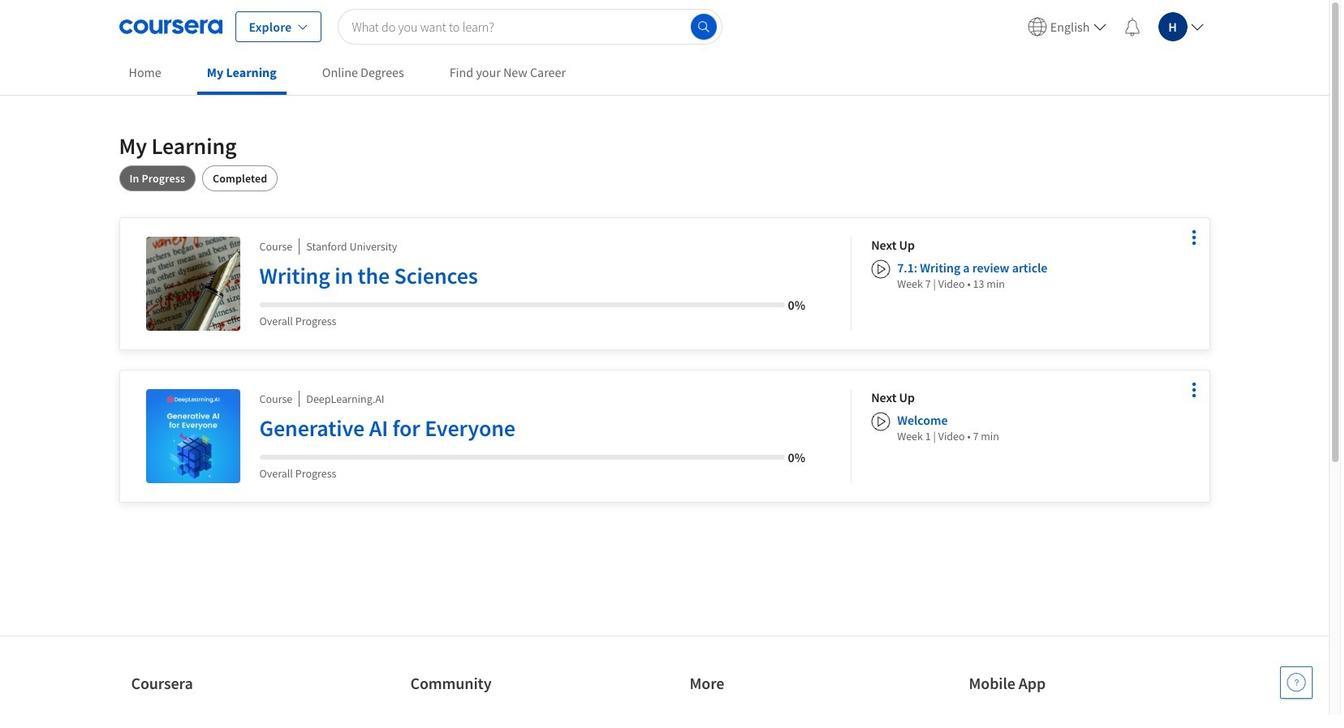 Task type: vqa. For each thing, say whether or not it's contained in the screenshot.
Help Center icon
yes



Task type: describe. For each thing, give the bounding box(es) containing it.
What do you want to learn? text field
[[338, 9, 722, 44]]

coursera image
[[119, 13, 222, 39]]



Task type: locate. For each thing, give the bounding box(es) containing it.
generative ai for everyone image
[[146, 390, 240, 484]]

menu
[[1021, 0, 1210, 53]]

None search field
[[338, 9, 722, 44]]

help center image
[[1287, 674, 1306, 693]]

writing in the sciences image
[[146, 237, 240, 331]]

tab list
[[119, 166, 1210, 192]]

more option for generative ai for everyone image
[[1182, 379, 1205, 402]]

more option for writing in the sciences image
[[1182, 226, 1205, 249]]



